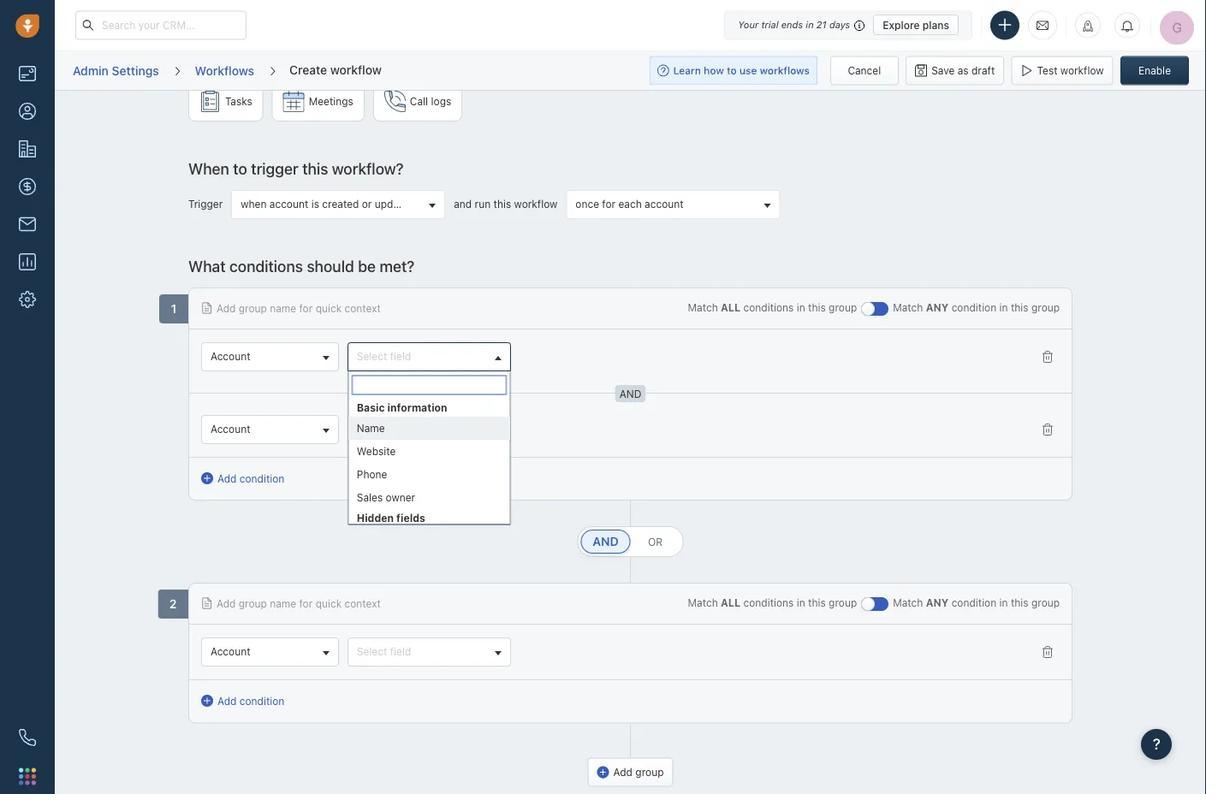 Task type: describe. For each thing, give the bounding box(es) containing it.
test
[[1037, 65, 1058, 77]]

and run this workflow
[[454, 199, 558, 211]]

1 match any condition in this group from the top
[[893, 302, 1060, 314]]

ends
[[781, 19, 803, 30]]

when
[[241, 199, 267, 211]]

what conditions should be met?
[[188, 257, 415, 276]]

your trial ends in 21 days
[[738, 19, 850, 30]]

tasks button
[[188, 82, 263, 122]]

enable button
[[1121, 56, 1189, 85]]

any for select field dropdown button
[[926, 302, 949, 314]]

call
[[410, 96, 428, 108]]

match all conditions in this group for select field dropdown button
[[688, 302, 857, 314]]

2 account from the left
[[645, 199, 684, 211]]

phone
[[357, 468, 387, 480]]

updated
[[375, 199, 415, 211]]

all for 2nd select field button
[[721, 598, 741, 610]]

met?
[[380, 257, 415, 276]]

run
[[475, 199, 491, 211]]

explore plans link
[[873, 15, 959, 35]]

2 account from the top
[[211, 424, 250, 436]]

add group button
[[588, 758, 673, 787]]

group inside button
[[636, 767, 664, 779]]

group containing name
[[348, 416, 510, 509]]

2 add group name for quick context from the top
[[217, 598, 381, 610]]

phone option
[[348, 463, 510, 486]]

workflows
[[195, 63, 254, 77]]

for inside button
[[602, 199, 616, 211]]

name
[[357, 422, 385, 434]]

admin settings
[[73, 63, 159, 77]]

trial
[[761, 19, 779, 30]]

create workflow
[[289, 62, 382, 76]]

account button for select field dropdown button
[[201, 343, 339, 372]]

or link
[[630, 530, 680, 554]]

add group
[[613, 767, 664, 779]]

explore plans
[[883, 19, 949, 31]]

select field inside dropdown button
[[357, 351, 411, 363]]

trigger
[[251, 160, 299, 178]]

1 context from the top
[[345, 303, 381, 315]]

workflow for create workflow
[[330, 62, 382, 76]]

save as draft button
[[906, 56, 1004, 85]]

your
[[738, 19, 759, 30]]

select for 2nd select field button
[[357, 646, 387, 658]]

freshworks switcher image
[[19, 768, 36, 785]]

basic information
[[357, 401, 447, 413]]

3 field from the top
[[390, 646, 411, 658]]

be
[[358, 257, 376, 276]]

call logs
[[410, 96, 451, 108]]

sales
[[357, 491, 383, 503]]

phone image
[[19, 729, 36, 746]]

information
[[387, 401, 447, 413]]

2 vertical spatial for
[[299, 598, 313, 610]]

3 account from the top
[[211, 646, 250, 658]]

option containing basic information
[[348, 399, 510, 509]]

email image
[[1037, 18, 1049, 32]]

sales owner
[[357, 491, 415, 503]]

2 field from the top
[[390, 424, 411, 436]]

conditions for select field dropdown button
[[744, 302, 794, 314]]

phone element
[[10, 721, 45, 755]]

1 add condition link from the top
[[201, 471, 284, 487]]

list box containing basic information
[[348, 399, 510, 794]]

1 add condition from the top
[[217, 473, 284, 485]]

cancel button
[[830, 56, 899, 85]]

hidden fields
[[357, 512, 425, 524]]

select for 1st select field button
[[357, 424, 387, 436]]

hidden
[[357, 512, 394, 524]]

created
[[322, 199, 359, 211]]

days
[[829, 19, 850, 30]]

when account is created or updated
[[241, 199, 415, 211]]

when account is created or updated button
[[231, 190, 445, 220]]

logs
[[431, 96, 451, 108]]

match all conditions in this group for 2nd select field button
[[688, 598, 857, 610]]

meetings
[[309, 96, 353, 108]]

field inside select field dropdown button
[[390, 351, 411, 363]]

workflow for test workflow
[[1061, 65, 1104, 77]]

2 quick from the top
[[316, 598, 342, 610]]



Task type: locate. For each thing, give the bounding box(es) containing it.
1 vertical spatial field
[[390, 424, 411, 436]]

2 account button from the top
[[201, 416, 339, 445]]

sales owner option
[[348, 486, 510, 509]]

1 vertical spatial all
[[721, 598, 741, 610]]

workflow right test
[[1061, 65, 1104, 77]]

should
[[307, 257, 354, 276]]

1 horizontal spatial workflow
[[514, 199, 558, 211]]

2 all from the top
[[721, 598, 741, 610]]

call logs button
[[373, 82, 462, 122]]

in
[[806, 19, 814, 30], [797, 302, 805, 314], [1000, 302, 1008, 314], [797, 598, 805, 610], [1000, 598, 1008, 610]]

0 vertical spatial all
[[721, 302, 741, 314]]

1 vertical spatial account
[[211, 424, 250, 436]]

1 vertical spatial add condition link
[[201, 694, 284, 709]]

cancel
[[848, 65, 881, 77]]

account button
[[201, 343, 339, 372], [201, 416, 339, 445], [201, 638, 339, 667]]

1 vertical spatial quick
[[316, 598, 342, 610]]

3 select from the top
[[357, 646, 387, 658]]

3 account button from the top
[[201, 638, 339, 667]]

conditions for 2nd select field button
[[744, 598, 794, 610]]

1 any from the top
[[926, 302, 949, 314]]

2 vertical spatial select
[[357, 646, 387, 658]]

1 match all conditions in this group from the top
[[688, 302, 857, 314]]

save
[[932, 65, 955, 77]]

0 horizontal spatial workflow
[[330, 62, 382, 76]]

workflow up meetings
[[330, 62, 382, 76]]

0 vertical spatial match all conditions in this group
[[688, 302, 857, 314]]

1 vertical spatial match any condition in this group
[[893, 598, 1060, 610]]

name
[[270, 303, 296, 315], [270, 598, 296, 610]]

0 vertical spatial add group name for quick context
[[217, 303, 381, 315]]

1 select field button from the top
[[347, 416, 511, 445]]

account button for 2nd select field button
[[201, 638, 339, 667]]

owner
[[386, 491, 415, 503]]

0 vertical spatial account
[[211, 351, 250, 363]]

match any condition in this group
[[893, 302, 1060, 314], [893, 598, 1060, 610]]

draft
[[972, 65, 995, 77]]

admin settings link
[[72, 57, 160, 84]]

0 horizontal spatial or
[[362, 199, 372, 211]]

workflow left once
[[514, 199, 558, 211]]

context
[[345, 303, 381, 315], [345, 598, 381, 610]]

once for each account button
[[566, 190, 780, 220]]

2 context from the top
[[345, 598, 381, 610]]

select for select field dropdown button
[[357, 351, 387, 363]]

add condition
[[217, 473, 284, 485], [217, 696, 284, 708]]

select field button
[[347, 416, 511, 445], [347, 638, 511, 667]]

workflow
[[330, 62, 382, 76], [1061, 65, 1104, 77], [514, 199, 558, 211]]

once
[[576, 199, 599, 211]]

1 vertical spatial add group name for quick context
[[217, 598, 381, 610]]

2 select field button from the top
[[347, 638, 511, 667]]

1 account from the left
[[269, 199, 308, 211]]

list box
[[348, 399, 510, 794]]

1 select from the top
[[357, 351, 387, 363]]

match
[[688, 302, 718, 314], [893, 302, 923, 314], [688, 598, 718, 610], [893, 598, 923, 610]]

2 add condition link from the top
[[201, 694, 284, 709]]

2 match all conditions in this group from the top
[[688, 598, 857, 610]]

enable
[[1139, 65, 1171, 77]]

account right each
[[645, 199, 684, 211]]

2 any from the top
[[926, 598, 949, 610]]

save as draft
[[932, 65, 995, 77]]

2 match any condition in this group from the top
[[893, 598, 1060, 610]]

1 vertical spatial add condition
[[217, 696, 284, 708]]

when to trigger this workflow?
[[188, 160, 404, 178]]

settings
[[112, 63, 159, 77]]

0 vertical spatial match any condition in this group
[[893, 302, 1060, 314]]

select inside select field dropdown button
[[357, 351, 387, 363]]

1 name from the top
[[270, 303, 296, 315]]

website option
[[348, 440, 510, 463]]

1 account button from the top
[[201, 343, 339, 372]]

any for 2nd select field button
[[926, 598, 949, 610]]

select field
[[357, 351, 411, 363], [357, 424, 411, 436], [357, 646, 411, 658]]

add inside button
[[613, 767, 633, 779]]

when
[[188, 160, 229, 178]]

add
[[217, 303, 236, 315], [217, 473, 237, 485], [217, 598, 236, 610], [217, 696, 237, 708], [613, 767, 633, 779]]

each
[[619, 199, 642, 211]]

is
[[311, 199, 319, 211]]

21
[[817, 19, 827, 30]]

tasks
[[225, 96, 252, 108]]

1 horizontal spatial or
[[648, 536, 663, 548]]

account
[[269, 199, 308, 211], [645, 199, 684, 211]]

1 vertical spatial conditions
[[744, 302, 794, 314]]

1 account from the top
[[211, 351, 250, 363]]

0 vertical spatial add condition
[[217, 473, 284, 485]]

option
[[348, 399, 510, 509]]

1 select field from the top
[[357, 351, 411, 363]]

2 add condition from the top
[[217, 696, 284, 708]]

1 vertical spatial context
[[345, 598, 381, 610]]

1 vertical spatial any
[[926, 598, 949, 610]]

2 vertical spatial field
[[390, 646, 411, 658]]

conditions
[[229, 257, 303, 276], [744, 302, 794, 314], [744, 598, 794, 610]]

select
[[357, 351, 387, 363], [357, 424, 387, 436], [357, 646, 387, 658]]

2 vertical spatial account
[[211, 646, 250, 658]]

0 vertical spatial for
[[602, 199, 616, 211]]

basic
[[357, 401, 385, 413]]

0 vertical spatial select field
[[357, 351, 411, 363]]

workflow inside button
[[1061, 65, 1104, 77]]

match all conditions in this group
[[688, 302, 857, 314], [688, 598, 857, 610]]

and link
[[581, 530, 630, 554], [581, 530, 630, 554]]

field
[[390, 351, 411, 363], [390, 424, 411, 436], [390, 646, 411, 658]]

1 field from the top
[[390, 351, 411, 363]]

2 vertical spatial account button
[[201, 638, 339, 667]]

3 select field from the top
[[357, 646, 411, 658]]

admin
[[73, 63, 109, 77]]

as
[[958, 65, 969, 77]]

2 select field from the top
[[357, 424, 411, 436]]

account button for 1st select field button
[[201, 416, 339, 445]]

2 vertical spatial select field
[[357, 646, 411, 658]]

all for select field dropdown button
[[721, 302, 741, 314]]

0 vertical spatial context
[[345, 303, 381, 315]]

group
[[188, 82, 1073, 131], [348, 416, 510, 509]]

and
[[454, 199, 472, 211], [593, 535, 619, 549], [595, 536, 617, 548]]

0 vertical spatial quick
[[316, 303, 342, 315]]

0 horizontal spatial account
[[269, 199, 308, 211]]

1 all from the top
[[721, 302, 741, 314]]

2 horizontal spatial workflow
[[1061, 65, 1104, 77]]

add group name for quick context
[[217, 303, 381, 315], [217, 598, 381, 610]]

1 vertical spatial name
[[270, 598, 296, 610]]

1 vertical spatial or
[[648, 536, 663, 548]]

quick
[[316, 303, 342, 315], [316, 598, 342, 610]]

0 vertical spatial field
[[390, 351, 411, 363]]

None search field
[[352, 375, 507, 395]]

what
[[188, 257, 226, 276]]

condition
[[952, 302, 997, 314], [239, 473, 284, 485], [952, 598, 997, 610], [239, 696, 284, 708]]

1 vertical spatial account button
[[201, 416, 339, 445]]

0 vertical spatial select
[[357, 351, 387, 363]]

1 add group name for quick context from the top
[[217, 303, 381, 315]]

1 horizontal spatial account
[[645, 199, 684, 211]]

meetings button
[[272, 82, 365, 122]]

0 vertical spatial select field button
[[347, 416, 511, 445]]

2 vertical spatial conditions
[[744, 598, 794, 610]]

test workflow button
[[1012, 56, 1113, 85]]

0 vertical spatial account button
[[201, 343, 339, 372]]

1 vertical spatial match all conditions in this group
[[688, 598, 857, 610]]

once for each account
[[576, 199, 684, 211]]

account
[[211, 351, 250, 363], [211, 424, 250, 436], [211, 646, 250, 658]]

1 vertical spatial select field
[[357, 424, 411, 436]]

2 select from the top
[[357, 424, 387, 436]]

plans
[[923, 19, 949, 31]]

to
[[233, 160, 247, 178]]

workflows link
[[194, 57, 255, 84]]

or inside button
[[362, 199, 372, 211]]

website
[[357, 445, 396, 457]]

all
[[721, 302, 741, 314], [721, 598, 741, 610]]

account left is
[[269, 199, 308, 211]]

0 vertical spatial any
[[926, 302, 949, 314]]

group
[[829, 302, 857, 314], [1032, 302, 1060, 314], [239, 303, 267, 315], [829, 598, 857, 610], [1032, 598, 1060, 610], [239, 598, 267, 610], [636, 767, 664, 779]]

fields
[[396, 512, 425, 524]]

test workflow
[[1037, 65, 1104, 77]]

0 vertical spatial or
[[362, 199, 372, 211]]

workflow?
[[332, 160, 404, 178]]

0 vertical spatial group
[[188, 82, 1073, 131]]

1 quick from the top
[[316, 303, 342, 315]]

create
[[289, 62, 327, 76]]

0 vertical spatial add condition link
[[201, 471, 284, 487]]

1 vertical spatial for
[[299, 303, 313, 315]]

1 vertical spatial select
[[357, 424, 387, 436]]

2 name from the top
[[270, 598, 296, 610]]

0 vertical spatial conditions
[[229, 257, 303, 276]]

1 vertical spatial select field button
[[347, 638, 511, 667]]

Search your CRM... text field
[[75, 11, 247, 40]]

explore
[[883, 19, 920, 31]]

0 vertical spatial name
[[270, 303, 296, 315]]

group containing tasks
[[188, 82, 1073, 131]]

1 vertical spatial group
[[348, 416, 510, 509]]

select field button
[[347, 343, 511, 372]]

name option
[[348, 416, 510, 440]]

trigger
[[188, 199, 223, 211]]



Task type: vqa. For each thing, say whether or not it's contained in the screenshot.
webhook
no



